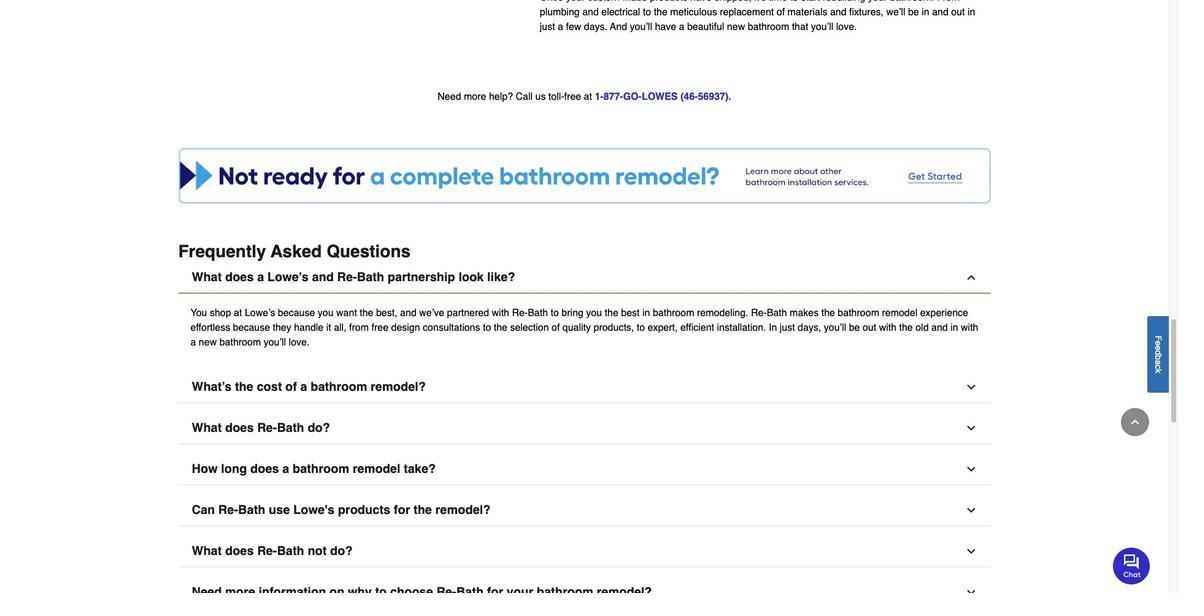 Task type: describe. For each thing, give the bounding box(es) containing it.
effortless
[[191, 323, 230, 334]]

rebuilding
[[823, 0, 865, 3]]

in
[[769, 323, 777, 334]]

out inside you shop at lowe's because you want the best, and we've partnered with re-bath to bring you the best in bathroom remodeling. re-bath makes the bathroom remodel experience effortless because they handle it all, from free design consultations to the selection of quality products, to expert, efficient installation. in just days, you'll be out with the old and in with a new bathroom you'll love.
[[863, 323, 876, 334]]

best,
[[376, 308, 397, 319]]

chevron down image for what does re-bath do?
[[965, 423, 977, 435]]

1 horizontal spatial with
[[879, 323, 896, 334]]

bathroom up expert,
[[653, 308, 694, 319]]

how long does a bathroom remodel take? button
[[178, 455, 991, 486]]

bath up selection
[[528, 308, 548, 319]]

not ready for a complete bathroom remodel? learn more about other bathroom installation services. image
[[178, 148, 991, 204]]

electrical
[[601, 7, 640, 18]]

do? inside button
[[330, 545, 353, 559]]

56937).
[[698, 91, 731, 102]]

from
[[349, 323, 369, 334]]

1 e from the top
[[1154, 341, 1163, 346]]

you shop at lowe's because you want the best, and we've partnered with re-bath to bring you the best in bathroom remodeling. re-bath makes the bathroom remodel experience effortless because they handle it all, from free design consultations to the selection of quality products, to expert, efficient installation. in just days, you'll be out with the old and in with a new bathroom you'll love.
[[191, 308, 978, 348]]

selection
[[510, 323, 549, 334]]

design
[[391, 323, 420, 334]]

c
[[1154, 365, 1163, 369]]

1 your from the left
[[566, 0, 585, 3]]

bathroom.
[[890, 0, 934, 3]]

expert,
[[648, 323, 678, 334]]

beautiful
[[687, 21, 724, 32]]

love. inside you shop at lowe's because you want the best, and we've partnered with re-bath to bring you the best in bathroom remodeling. re-bath makes the bathroom remodel experience effortless because they handle it all, from free design consultations to the selection of quality products, to expert, efficient installation. in just days, you'll be out with the old and in with a new bathroom you'll love.
[[289, 337, 309, 348]]

remodel inside you shop at lowe's because you want the best, and we've partnered with re-bath to bring you the best in bathroom remodeling. re-bath makes the bathroom remodel experience effortless because they handle it all, from free design consultations to the selection of quality products, to expert, efficient installation. in just days, you'll be out with the old and in with a new bathroom you'll love.
[[882, 308, 917, 319]]

frequently
[[178, 242, 266, 261]]

can
[[192, 504, 215, 518]]

877-
[[604, 91, 623, 102]]

the up products,
[[605, 308, 618, 319]]

re- down questions on the left top
[[337, 270, 357, 285]]

free inside you shop at lowe's because you want the best, and we've partnered with re-bath to bring you the best in bathroom remodeling. re-bath makes the bathroom remodel experience effortless because they handle it all, from free design consultations to the selection of quality products, to expert, efficient installation. in just days, you'll be out with the old and in with a new bathroom you'll love.
[[372, 323, 388, 334]]

quality
[[563, 323, 591, 334]]

chevron down image for what does re-bath not do?
[[965, 546, 977, 558]]

replacement
[[720, 7, 774, 18]]

be inside once your custom-made products have shipped, it's time to start rebuilding your bathroom. from plumbing and electrical to the meticulous replacement of materials and fixtures, we'll be in and out in just a few days. and you'll have a beautiful new bathroom that you'll love.
[[908, 7, 919, 18]]

we've
[[419, 308, 444, 319]]

take?
[[404, 462, 436, 477]]

once your custom-made products have shipped, it's time to start rebuilding your bathroom. from plumbing and electrical to the meticulous replacement of materials and fixtures, we'll be in and out in just a few days. and you'll have a beautiful new bathroom that you'll love.
[[540, 0, 975, 32]]

f e e d b a c k
[[1154, 336, 1163, 374]]

and
[[610, 21, 627, 32]]

you'll down they
[[264, 337, 286, 348]]

what does re-bath do? button
[[178, 413, 991, 445]]

lowe's
[[293, 504, 334, 518]]

to down made
[[643, 7, 651, 18]]

bath up in
[[767, 308, 787, 319]]

just inside once your custom-made products have shipped, it's time to start rebuilding your bathroom. from plumbing and electrical to the meticulous replacement of materials and fixtures, we'll be in and out in just a few days. and you'll have a beautiful new bathroom that you'll love.
[[540, 21, 555, 32]]

bath down what's the cost of a bathroom remodel?
[[277, 421, 304, 435]]

2 you from the left
[[586, 308, 602, 319]]

from
[[937, 0, 960, 3]]

1 vertical spatial because
[[233, 323, 270, 334]]

installation.
[[717, 323, 766, 334]]

just inside you shop at lowe's because you want the best, and we've partnered with re-bath to bring you the best in bathroom remodeling. re-bath makes the bathroom remodel experience effortless because they handle it all, from free design consultations to the selection of quality products, to expert, efficient installation. in just days, you'll be out with the old and in with a new bathroom you'll love.
[[780, 323, 795, 334]]

bathroom down effortless
[[219, 337, 261, 348]]

(46-
[[680, 91, 698, 102]]

you'll right days, at the right bottom of page
[[824, 323, 846, 334]]

questions
[[327, 242, 411, 261]]

b
[[1154, 355, 1163, 360]]

made
[[623, 0, 647, 3]]

remodeling.
[[697, 308, 748, 319]]

what does re-bath not do?
[[192, 545, 353, 559]]

partnership
[[388, 270, 455, 285]]

does for what does re-bath do?
[[225, 421, 254, 435]]

lowe's for and
[[267, 270, 309, 285]]

chevron down image for how long does a bathroom remodel take?
[[965, 464, 977, 476]]

the inside button
[[414, 504, 432, 518]]

a down meticulous
[[679, 21, 684, 32]]

plumbing
[[540, 7, 580, 18]]

what's
[[192, 380, 232, 394]]

re- right can
[[218, 504, 238, 518]]

and up design
[[400, 308, 416, 319]]

1 vertical spatial have
[[655, 21, 676, 32]]

makes
[[790, 308, 819, 319]]

chat invite button image
[[1113, 548, 1150, 585]]

what's the cost of a bathroom remodel?
[[192, 380, 426, 394]]

at inside you shop at lowe's because you want the best, and we've partnered with re-bath to bring you the best in bathroom remodeling. re-bath makes the bathroom remodel experience effortless because they handle it all, from free design consultations to the selection of quality products, to expert, efficient installation. in just days, you'll be out with the old and in with a new bathroom you'll love.
[[234, 308, 242, 319]]

out inside once your custom-made products have shipped, it's time to start rebuilding your bathroom. from plumbing and electrical to the meticulous replacement of materials and fixtures, we'll be in and out in just a few days. and you'll have a beautiful new bathroom that you'll love.
[[951, 7, 965, 18]]

and inside button
[[312, 270, 334, 285]]

we'll
[[886, 7, 905, 18]]

0 vertical spatial because
[[278, 308, 315, 319]]

the inside button
[[235, 380, 253, 394]]

shipped,
[[714, 0, 752, 3]]

can re-bath use lowe's products for the remodel? button
[[178, 496, 991, 527]]

1-877-go-lowes (46-56937). link
[[595, 91, 731, 102]]

materials
[[788, 7, 827, 18]]

and down rebuilding
[[830, 7, 846, 18]]

toll-
[[548, 91, 564, 102]]

consultations
[[423, 323, 480, 334]]

not
[[308, 545, 327, 559]]

the right makes
[[821, 308, 835, 319]]

remodel? inside button
[[435, 504, 491, 518]]

days,
[[798, 323, 821, 334]]

look
[[459, 270, 484, 285]]

f e e d b a c k button
[[1147, 316, 1169, 393]]

bathroom inside how long does a bathroom remodel take? button
[[293, 462, 349, 477]]

chevron down image for what's the cost of a bathroom remodel?
[[965, 381, 977, 394]]

days.
[[584, 21, 607, 32]]

chevron up image
[[1129, 417, 1141, 429]]

does for what does re-bath not do?
[[225, 545, 254, 559]]

how long does a bathroom remodel take?
[[192, 462, 436, 477]]

remodel? inside button
[[371, 380, 426, 394]]

2 your from the left
[[868, 0, 887, 3]]

of inside what's the cost of a bathroom remodel? button
[[285, 380, 297, 394]]

more
[[464, 91, 486, 102]]

a inside the 'what does a lowe's and re-bath partnership look like?' button
[[257, 270, 264, 285]]

help?
[[489, 91, 513, 102]]

remodel inside button
[[353, 462, 400, 477]]

what does re-bath not do? button
[[178, 537, 991, 568]]

it
[[326, 323, 331, 334]]

us
[[535, 91, 546, 102]]

chevron down image for can re-bath use lowe's products for the remodel?
[[965, 505, 977, 517]]

call
[[516, 91, 533, 102]]

a left few
[[558, 21, 563, 32]]

be inside you shop at lowe's because you want the best, and we've partnered with re-bath to bring you the best in bathroom remodeling. re-bath makes the bathroom remodel experience effortless because they handle it all, from free design consultations to the selection of quality products, to expert, efficient installation. in just days, you'll be out with the old and in with a new bathroom you'll love.
[[849, 323, 860, 334]]

lowes
[[642, 91, 678, 102]]



Task type: locate. For each thing, give the bounding box(es) containing it.
bath down questions on the left top
[[357, 270, 384, 285]]

1 horizontal spatial be
[[908, 7, 919, 18]]

products inside once your custom-made products have shipped, it's time to start rebuilding your bathroom. from plumbing and electrical to the meticulous replacement of materials and fixtures, we'll be in and out in just a few days. and you'll have a beautiful new bathroom that you'll love.
[[650, 0, 688, 3]]

you
[[318, 308, 334, 319], [586, 308, 602, 319]]

what for what does re-bath not do?
[[192, 545, 222, 559]]

1 chevron down image from the top
[[965, 423, 977, 435]]

have down meticulous
[[655, 21, 676, 32]]

the left meticulous
[[654, 7, 667, 18]]

chevron up image
[[965, 272, 977, 284]]

1 horizontal spatial at
[[584, 91, 592, 102]]

0 vertical spatial lowe's
[[267, 270, 309, 285]]

have
[[690, 0, 712, 3], [655, 21, 676, 32]]

2 vertical spatial what
[[192, 545, 222, 559]]

1 vertical spatial do?
[[330, 545, 353, 559]]

does for what does a lowe's and re-bath partnership look like?
[[225, 270, 254, 285]]

bring
[[562, 308, 583, 319]]

1 vertical spatial be
[[849, 323, 860, 334]]

fixtures,
[[849, 7, 884, 18]]

what does re-bath do?
[[192, 421, 330, 435]]

a down effortless
[[191, 337, 196, 348]]

lowe's up they
[[245, 308, 275, 319]]

0 vertical spatial do?
[[308, 421, 330, 435]]

2 chevron down image from the top
[[965, 505, 977, 517]]

0 vertical spatial new
[[727, 21, 745, 32]]

1 vertical spatial lowe's
[[245, 308, 275, 319]]

bath left not
[[277, 545, 304, 559]]

you right bring
[[586, 308, 602, 319]]

with
[[492, 308, 509, 319], [879, 323, 896, 334], [961, 323, 978, 334]]

a right cost
[[300, 380, 307, 394]]

to down the best
[[637, 323, 645, 334]]

1 horizontal spatial have
[[690, 0, 712, 3]]

of right cost
[[285, 380, 297, 394]]

e up b
[[1154, 346, 1163, 351]]

free left 1-
[[564, 91, 581, 102]]

handle
[[294, 323, 324, 334]]

1 vertical spatial what
[[192, 421, 222, 435]]

0 horizontal spatial your
[[566, 0, 585, 3]]

1 horizontal spatial love.
[[836, 21, 857, 32]]

0 vertical spatial have
[[690, 0, 712, 3]]

chevron down image inside "can re-bath use lowe's products for the remodel?" button
[[965, 505, 977, 517]]

0 horizontal spatial remodel?
[[371, 380, 426, 394]]

1 horizontal spatial your
[[868, 0, 887, 3]]

just
[[540, 21, 555, 32], [780, 323, 795, 334]]

love.
[[836, 21, 857, 32], [289, 337, 309, 348]]

lowe's inside you shop at lowe's because you want the best, and we've partnered with re-bath to bring you the best in bathroom remodeling. re-bath makes the bathroom remodel experience effortless because they handle it all, from free design consultations to the selection of quality products, to expert, efficient installation. in just days, you'll be out with the old and in with a new bathroom you'll love.
[[245, 308, 275, 319]]

a up use
[[282, 462, 289, 477]]

remodel? down the take?
[[435, 504, 491, 518]]

and
[[582, 7, 599, 18], [830, 7, 846, 18], [932, 7, 949, 18], [312, 270, 334, 285], [400, 308, 416, 319], [931, 323, 948, 334]]

chevron down image inside what's the cost of a bathroom remodel? button
[[965, 381, 977, 394]]

bathroom down all,
[[311, 380, 367, 394]]

do? up how long does a bathroom remodel take?
[[308, 421, 330, 435]]

free down the best,
[[372, 323, 388, 334]]

what inside button
[[192, 545, 222, 559]]

remodel up old
[[882, 308, 917, 319]]

0 vertical spatial just
[[540, 21, 555, 32]]

0 horizontal spatial out
[[863, 323, 876, 334]]

1 what from the top
[[192, 270, 222, 285]]

a inside f e e d b a c k "button"
[[1154, 360, 1163, 365]]

start
[[801, 0, 820, 3]]

bathroom inside once your custom-made products have shipped, it's time to start rebuilding your bathroom. from plumbing and electrical to the meticulous replacement of materials and fixtures, we'll be in and out in just a few days. and you'll have a beautiful new bathroom that you'll love.
[[748, 21, 789, 32]]

need more help? call us toll-free at 1-877-go-lowes (46-56937).
[[438, 91, 731, 102]]

0 vertical spatial free
[[564, 91, 581, 102]]

partnered
[[447, 308, 489, 319]]

at left 1-
[[584, 91, 592, 102]]

1 vertical spatial products
[[338, 504, 390, 518]]

love. down fixtures,
[[836, 21, 857, 32]]

remodel left the take?
[[353, 462, 400, 477]]

shop
[[210, 308, 231, 319]]

re- up selection
[[512, 308, 528, 319]]

0 vertical spatial what
[[192, 270, 222, 285]]

does inside button
[[225, 545, 254, 559]]

1 vertical spatial of
[[552, 323, 560, 334]]

the inside once your custom-made products have shipped, it's time to start rebuilding your bathroom. from plumbing and electrical to the meticulous replacement of materials and fixtures, we'll be in and out in just a few days. and you'll have a beautiful new bathroom that you'll love.
[[654, 7, 667, 18]]

remodel? down design
[[371, 380, 426, 394]]

k
[[1154, 369, 1163, 374]]

just right in
[[780, 323, 795, 334]]

of down time
[[777, 7, 785, 18]]

2 chevron down image from the top
[[965, 464, 977, 476]]

once
[[540, 0, 563, 3]]

products
[[650, 0, 688, 3], [338, 504, 390, 518]]

meticulous
[[670, 7, 717, 18]]

bathroom
[[748, 21, 789, 32], [653, 308, 694, 319], [838, 308, 879, 319], [219, 337, 261, 348], [311, 380, 367, 394], [293, 462, 349, 477]]

do? right not
[[330, 545, 353, 559]]

2 vertical spatial of
[[285, 380, 297, 394]]

the right for at bottom left
[[414, 504, 432, 518]]

your up plumbing
[[566, 0, 585, 3]]

it's
[[754, 0, 766, 3]]

re- down cost
[[257, 421, 277, 435]]

0 vertical spatial be
[[908, 7, 919, 18]]

1 vertical spatial just
[[780, 323, 795, 334]]

0 horizontal spatial have
[[655, 21, 676, 32]]

how
[[192, 462, 218, 477]]

a down frequently asked questions
[[257, 270, 264, 285]]

old
[[916, 323, 929, 334]]

a up k
[[1154, 360, 1163, 365]]

1 vertical spatial new
[[199, 337, 217, 348]]

3 what from the top
[[192, 545, 222, 559]]

products,
[[594, 323, 634, 334]]

0 vertical spatial chevron down image
[[965, 423, 977, 435]]

0 horizontal spatial just
[[540, 21, 555, 32]]

your up fixtures,
[[868, 0, 887, 3]]

1 horizontal spatial you
[[586, 308, 602, 319]]

of inside you shop at lowe's because you want the best, and we've partnered with re-bath to bring you the best in bathroom remodeling. re-bath makes the bathroom remodel experience effortless because they handle it all, from free design consultations to the selection of quality products, to expert, efficient installation. in just days, you'll be out with the old and in with a new bathroom you'll love.
[[552, 323, 560, 334]]

chevron down image
[[965, 423, 977, 435], [965, 505, 977, 517]]

at right shop
[[234, 308, 242, 319]]

lowe's
[[267, 270, 309, 285], [245, 308, 275, 319]]

products inside button
[[338, 504, 390, 518]]

new
[[727, 21, 745, 32], [199, 337, 217, 348]]

1 vertical spatial remodel
[[353, 462, 400, 477]]

e up d
[[1154, 341, 1163, 346]]

with right partnered
[[492, 308, 509, 319]]

for
[[394, 504, 410, 518]]

what does a lowe's and re-bath partnership look like? button
[[178, 262, 991, 294]]

0 horizontal spatial you
[[318, 308, 334, 319]]

the
[[654, 7, 667, 18], [360, 308, 373, 319], [605, 308, 618, 319], [821, 308, 835, 319], [494, 323, 507, 334], [899, 323, 913, 334], [235, 380, 253, 394], [414, 504, 432, 518]]

what does a lowe's and re-bath partnership look like?
[[192, 270, 515, 285]]

1 horizontal spatial products
[[650, 0, 688, 3]]

1 horizontal spatial out
[[951, 7, 965, 18]]

chevron down image inside what does re-bath do? button
[[965, 423, 977, 435]]

chevron down image inside what does re-bath not do? button
[[965, 546, 977, 558]]

out left old
[[863, 323, 876, 334]]

lowe's down frequently asked questions
[[267, 270, 309, 285]]

1 chevron down image from the top
[[965, 381, 977, 394]]

what down can
[[192, 545, 222, 559]]

0 horizontal spatial remodel
[[353, 462, 400, 477]]

and up days.
[[582, 7, 599, 18]]

re- down use
[[257, 545, 277, 559]]

0 vertical spatial products
[[650, 0, 688, 3]]

0 vertical spatial remodel?
[[371, 380, 426, 394]]

best
[[621, 308, 640, 319]]

0 vertical spatial out
[[951, 7, 965, 18]]

the left old
[[899, 323, 913, 334]]

long
[[221, 462, 247, 477]]

a inside how long does a bathroom remodel take? button
[[282, 462, 289, 477]]

lowe's for because
[[245, 308, 275, 319]]

with left old
[[879, 323, 896, 334]]

a inside what's the cost of a bathroom remodel? button
[[300, 380, 307, 394]]

a
[[558, 21, 563, 32], [679, 21, 684, 32], [257, 270, 264, 285], [191, 337, 196, 348], [1154, 360, 1163, 365], [300, 380, 307, 394], [282, 462, 289, 477]]

new down replacement
[[727, 21, 745, 32]]

can re-bath use lowe's products for the remodel?
[[192, 504, 491, 518]]

bathroom inside what's the cost of a bathroom remodel? button
[[311, 380, 367, 394]]

remodel
[[882, 308, 917, 319], [353, 462, 400, 477]]

bath
[[357, 270, 384, 285], [528, 308, 548, 319], [767, 308, 787, 319], [277, 421, 304, 435], [238, 504, 265, 518], [277, 545, 304, 559]]

frequently asked questions
[[178, 242, 411, 261]]

1 vertical spatial at
[[234, 308, 242, 319]]

0 horizontal spatial of
[[285, 380, 297, 394]]

and down experience
[[931, 323, 948, 334]]

few
[[566, 21, 581, 32]]

1 vertical spatial love.
[[289, 337, 309, 348]]

0 horizontal spatial because
[[233, 323, 270, 334]]

1 horizontal spatial free
[[564, 91, 581, 102]]

lowe's inside button
[[267, 270, 309, 285]]

that
[[792, 21, 808, 32]]

like?
[[487, 270, 515, 285]]

does
[[225, 270, 254, 285], [225, 421, 254, 435], [250, 462, 279, 477], [225, 545, 254, 559]]

0 horizontal spatial products
[[338, 504, 390, 518]]

0 horizontal spatial new
[[199, 337, 217, 348]]

1 vertical spatial remodel?
[[435, 504, 491, 518]]

what for what does re-bath do?
[[192, 421, 222, 435]]

0 horizontal spatial free
[[372, 323, 388, 334]]

new down effortless
[[199, 337, 217, 348]]

out down the from
[[951, 7, 965, 18]]

do?
[[308, 421, 330, 435], [330, 545, 353, 559]]

bath inside button
[[277, 545, 304, 559]]

d
[[1154, 351, 1163, 355]]

love. inside once your custom-made products have shipped, it's time to start rebuilding your bathroom. from plumbing and electrical to the meticulous replacement of materials and fixtures, we'll be in and out in just a few days. and you'll have a beautiful new bathroom that you'll love.
[[836, 21, 857, 32]]

0 horizontal spatial with
[[492, 308, 509, 319]]

the left cost
[[235, 380, 253, 394]]

what up 'how'
[[192, 421, 222, 435]]

custom-
[[588, 0, 623, 3]]

2 horizontal spatial of
[[777, 7, 785, 18]]

1 horizontal spatial new
[[727, 21, 745, 32]]

0 vertical spatial remodel
[[882, 308, 917, 319]]

you'll right and
[[630, 21, 652, 32]]

time
[[769, 0, 787, 3]]

scroll to top element
[[1121, 409, 1149, 437]]

chevron down image inside how long does a bathroom remodel take? button
[[965, 464, 977, 476]]

with down experience
[[961, 323, 978, 334]]

you'll down "materials"
[[811, 21, 833, 32]]

1-
[[595, 91, 604, 102]]

and down asked
[[312, 270, 334, 285]]

2 horizontal spatial with
[[961, 323, 978, 334]]

experience
[[920, 308, 968, 319]]

re- inside button
[[257, 545, 277, 559]]

0 horizontal spatial be
[[849, 323, 860, 334]]

a inside you shop at lowe's because you want the best, and we've partnered with re-bath to bring you the best in bathroom remodeling. re-bath makes the bathroom remodel experience effortless because they handle it all, from free design consultations to the selection of quality products, to expert, efficient installation. in just days, you'll be out with the old and in with a new bathroom you'll love.
[[191, 337, 196, 348]]

you
[[191, 308, 207, 319]]

the left selection
[[494, 323, 507, 334]]

just down plumbing
[[540, 21, 555, 32]]

1 horizontal spatial because
[[278, 308, 315, 319]]

what down frequently
[[192, 270, 222, 285]]

2 what from the top
[[192, 421, 222, 435]]

to right time
[[790, 0, 798, 3]]

1 vertical spatial out
[[863, 323, 876, 334]]

use
[[269, 504, 290, 518]]

asked
[[271, 242, 322, 261]]

the up from
[[360, 308, 373, 319]]

go-
[[623, 91, 642, 102]]

0 horizontal spatial at
[[234, 308, 242, 319]]

1 vertical spatial free
[[372, 323, 388, 334]]

bathroom right makes
[[838, 308, 879, 319]]

want
[[336, 308, 357, 319]]

1 horizontal spatial remodel
[[882, 308, 917, 319]]

and down the from
[[932, 7, 949, 18]]

0 vertical spatial of
[[777, 7, 785, 18]]

of
[[777, 7, 785, 18], [552, 323, 560, 334], [285, 380, 297, 394]]

f
[[1154, 336, 1163, 341]]

be right days, at the right bottom of page
[[849, 323, 860, 334]]

you up 'it'
[[318, 308, 334, 319]]

products up meticulous
[[650, 0, 688, 3]]

in
[[922, 7, 929, 18], [968, 7, 975, 18], [642, 308, 650, 319], [951, 323, 958, 334]]

new inside you shop at lowe's because you want the best, and we've partnered with re-bath to bring you the best in bathroom remodeling. re-bath makes the bathroom remodel experience effortless because they handle it all, from free design consultations to the selection of quality products, to expert, efficient installation. in just days, you'll be out with the old and in with a new bathroom you'll love.
[[199, 337, 217, 348]]

have up meticulous
[[690, 0, 712, 3]]

to down partnered
[[483, 323, 491, 334]]

be down "bathroom." in the top right of the page
[[908, 7, 919, 18]]

1 horizontal spatial just
[[780, 323, 795, 334]]

out
[[951, 7, 965, 18], [863, 323, 876, 334]]

3 chevron down image from the top
[[965, 546, 977, 558]]

bath left use
[[238, 504, 265, 518]]

what for what does a lowe's and re-bath partnership look like?
[[192, 270, 222, 285]]

1 horizontal spatial of
[[552, 323, 560, 334]]

of left quality
[[552, 323, 560, 334]]

of inside once your custom-made products have shipped, it's time to start rebuilding your bathroom. from plumbing and electrical to the meticulous replacement of materials and fixtures, we'll be in and out in just a few days. and you'll have a beautiful new bathroom that you'll love.
[[777, 7, 785, 18]]

love. down handle at the left of the page
[[289, 337, 309, 348]]

efficient
[[680, 323, 714, 334]]

bathroom down replacement
[[748, 21, 789, 32]]

0 vertical spatial love.
[[836, 21, 857, 32]]

free
[[564, 91, 581, 102], [372, 323, 388, 334]]

1 vertical spatial chevron down image
[[965, 505, 977, 517]]

because up handle at the left of the page
[[278, 308, 315, 319]]

1 horizontal spatial remodel?
[[435, 504, 491, 518]]

0 horizontal spatial love.
[[289, 337, 309, 348]]

0 vertical spatial at
[[584, 91, 592, 102]]

bathroom up lowe's
[[293, 462, 349, 477]]

do? inside button
[[308, 421, 330, 435]]

chevron down image
[[965, 381, 977, 394], [965, 464, 977, 476], [965, 546, 977, 558], [965, 587, 977, 594]]

all,
[[334, 323, 346, 334]]

re- up installation.
[[751, 308, 767, 319]]

what's the cost of a bathroom remodel? button
[[178, 372, 991, 404]]

e
[[1154, 341, 1163, 346], [1154, 346, 1163, 351]]

4 chevron down image from the top
[[965, 587, 977, 594]]

need
[[438, 91, 461, 102]]

new inside once your custom-made products have shipped, it's time to start rebuilding your bathroom. from plumbing and electrical to the meticulous replacement of materials and fixtures, we'll be in and out in just a few days. and you'll have a beautiful new bathroom that you'll love.
[[727, 21, 745, 32]]

products left for at bottom left
[[338, 504, 390, 518]]

cost
[[257, 380, 282, 394]]

to left bring
[[551, 308, 559, 319]]

they
[[273, 323, 291, 334]]

because left they
[[233, 323, 270, 334]]

1 you from the left
[[318, 308, 334, 319]]

2 e from the top
[[1154, 346, 1163, 351]]



Task type: vqa. For each thing, say whether or not it's contained in the screenshot.
'and' inside What does a Lowe's and Re-Bath partnership look like? button
yes



